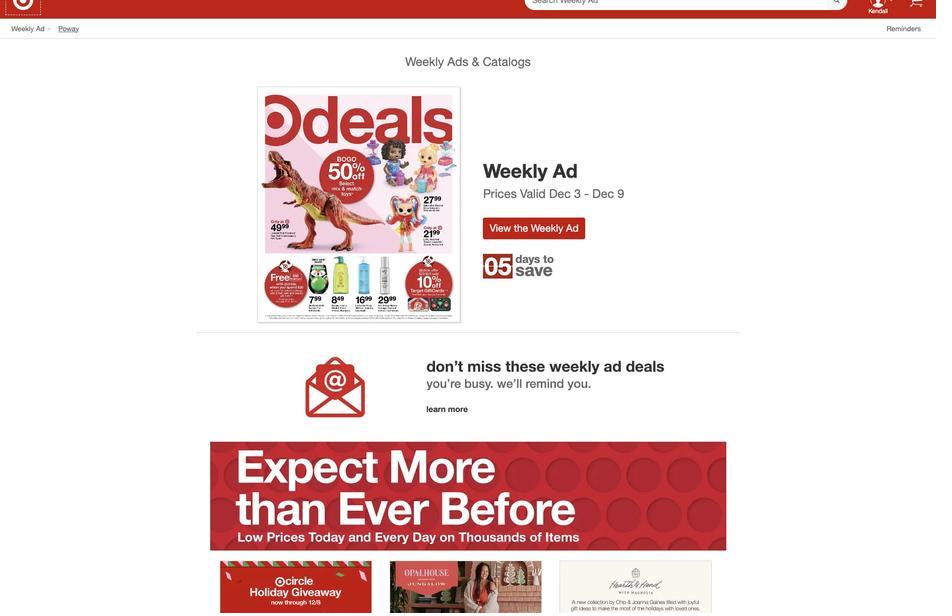 Task type: locate. For each thing, give the bounding box(es) containing it.
view the weekly ad
[[490, 222, 579, 235]]

weekly inside button
[[531, 222, 563, 235]]

prices
[[483, 186, 517, 201]]

ad up 3
[[553, 159, 578, 182]]

1 horizontal spatial dec
[[592, 186, 614, 201]]

weekly
[[11, 24, 34, 33], [405, 54, 444, 69], [483, 159, 548, 182], [531, 222, 563, 235]]

view
[[490, 222, 511, 235]]

save
[[515, 260, 553, 280]]

kendall link
[[862, 0, 894, 16]]

2 vertical spatial ad
[[566, 222, 579, 235]]

2 horizontal spatial advertisement region
[[560, 561, 711, 613]]

advertisement region
[[220, 561, 371, 613], [390, 561, 541, 613], [560, 561, 711, 613]]

ad left poway
[[36, 24, 45, 33]]

dec right '-'
[[592, 186, 614, 201]]

weekly down go to target.com 'icon'
[[11, 24, 34, 33]]

poway
[[58, 24, 79, 33]]

weekly for weekly ads & catalogs
[[405, 54, 444, 69]]

form
[[525, 0, 847, 11]]

weekly up prices
[[483, 159, 548, 182]]

weekly right the
[[531, 222, 563, 235]]

ad
[[36, 24, 45, 33], [553, 159, 578, 182], [566, 222, 579, 235]]

0 horizontal spatial advertisement region
[[220, 561, 371, 613]]

ads
[[447, 54, 468, 69]]

view your cart on target.com image
[[909, 0, 923, 7]]

don't miss these weekly ad deals. you're busy. we'll remind you. sign up now. image
[[205, 333, 731, 442]]

05 days to
[[485, 252, 554, 281]]

weekly inside "link"
[[11, 24, 34, 33]]

poway link
[[58, 23, 87, 34]]

ad inside "link"
[[36, 24, 45, 33]]

valid
[[520, 186, 546, 201]]

weekly inside the weekly ad prices valid dec 3 - dec 9
[[483, 159, 548, 182]]

weekly ad prices valid dec 3 - dec 9
[[483, 159, 624, 201]]

1 dec from the left
[[549, 186, 571, 201]]

the
[[514, 222, 528, 235]]

ad inside button
[[566, 222, 579, 235]]

days
[[515, 252, 540, 266]]

dec
[[549, 186, 571, 201], [592, 186, 614, 201]]

2 advertisement region from the left
[[390, 561, 541, 613]]

0 horizontal spatial dec
[[549, 186, 571, 201]]

1 vertical spatial ad
[[553, 159, 578, 182]]

expect more than ever before. low prices today and every day on thousands of items. image
[[210, 442, 726, 551]]

dec left 3
[[549, 186, 571, 201]]

0 vertical spatial ad
[[36, 24, 45, 33]]

weekly left "ads"
[[405, 54, 444, 69]]

ad down 3
[[566, 222, 579, 235]]

ad inside the weekly ad prices valid dec 3 - dec 9
[[553, 159, 578, 182]]

3
[[574, 186, 581, 201]]

1 horizontal spatial advertisement region
[[390, 561, 541, 613]]



Task type: vqa. For each thing, say whether or not it's contained in the screenshot.
Ad within the Weekly Ad Prices Valid Dec 3 - Dec 9
yes



Task type: describe. For each thing, give the bounding box(es) containing it.
1 advertisement region from the left
[[220, 561, 371, 613]]

ad for weekly ad prices valid dec 3 - dec 9
[[553, 159, 578, 182]]

view the weekly ad button
[[483, 218, 585, 239]]

9
[[617, 186, 624, 201]]

2 dec from the left
[[592, 186, 614, 201]]

weekly for weekly ad
[[11, 24, 34, 33]]

kendall
[[868, 7, 888, 15]]

to
[[543, 252, 554, 266]]

go to target.com image
[[13, 0, 33, 10]]

weekly ad
[[11, 24, 45, 33]]

05
[[485, 252, 511, 281]]

reminders link
[[887, 23, 928, 34]]

-
[[584, 186, 589, 201]]

catalogs
[[483, 54, 531, 69]]

view the weekly ad image
[[257, 87, 460, 323]]

weekly ad link
[[11, 23, 58, 34]]

3 advertisement region from the left
[[560, 561, 711, 613]]

reminders
[[887, 24, 921, 33]]

weekly ads & catalogs
[[405, 54, 531, 69]]

&
[[472, 54, 479, 69]]

weekly for weekly ad prices valid dec 3 - dec 9
[[483, 159, 548, 182]]

Search Weekly Ad search field
[[525, 0, 847, 11]]

ad for weekly ad
[[36, 24, 45, 33]]



